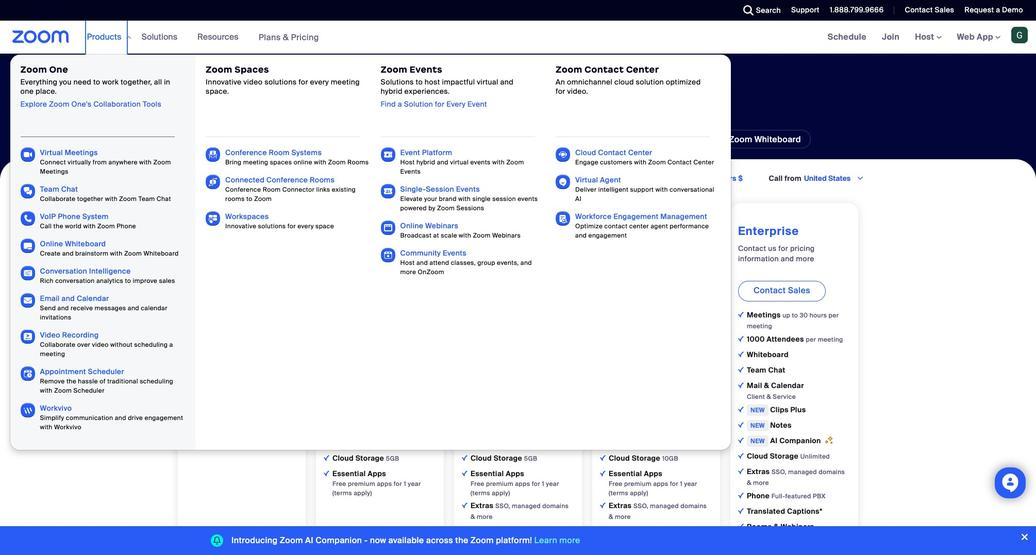 Task type: describe. For each thing, give the bounding box(es) containing it.
room inside conference room systems bring meeting spaces online with zoom rooms
[[269, 148, 290, 157]]

powered
[[401, 204, 427, 213]]

drive
[[128, 414, 143, 422]]

attendees for 1000
[[767, 335, 805, 344]]

cloud storage 5gb for pro
[[333, 454, 400, 463]]

mail & calendar client
[[194, 383, 252, 403]]

agent
[[651, 222, 669, 231]]

webinars inside tabs of zoom services tab list
[[455, 134, 493, 145]]

free for free premium apps for 1 year (terms apply) include image
[[333, 480, 347, 488]]

system
[[82, 212, 109, 221]]

and inside zoom events solutions to host impactful virtual and hybrid experiences. find a solution for every event
[[501, 77, 514, 87]]

video recording link
[[40, 331, 99, 340]]

virtual inside zoom events solutions to host impactful virtual and hybrid experiences. find a solution for every event
[[477, 77, 499, 87]]

up for 40
[[230, 314, 238, 322]]

banner containing zoom one
[[0, 21, 1037, 451]]

companion inside the plans & pricing for main content
[[780, 436, 822, 446]]

engagement inside workforce engagement management optimize contact center agent performance and engagement
[[589, 232, 627, 240]]

hybrid inside zoom events solutions to host impactful virtual and hybrid experiences. find a solution for every event
[[381, 87, 403, 96]]

zoom inside voip phone system call the world with zoom phone
[[97, 222, 115, 231]]

billed left community events image
[[362, 260, 377, 268]]

zoom inside virtual meetings connect virtually from anywhere with zoom meetings
[[153, 158, 171, 167]]

1 for pro
[[404, 480, 407, 488]]

mail & calendar client & service
[[747, 381, 805, 401]]

solutions inside zoom events solutions to host impactful virtual and hybrid experiences. find a solution for every event
[[381, 77, 414, 87]]

cloud storage 10gb
[[609, 454, 679, 463]]

rich
[[40, 277, 54, 285]]

premium for business
[[486, 480, 514, 488]]

session
[[426, 185, 455, 194]]

solutions inside workspaces innovative solutions for every space
[[258, 222, 286, 231]]

2 vertical spatial conference
[[225, 186, 261, 194]]

solutions button
[[142, 21, 182, 54]]

meeting inside zoom spaces innovative video solutions for every meeting space.
[[331, 77, 360, 87]]

resources button
[[198, 21, 243, 54]]

with inside virtual agent deliver intelligent support with conversational ai
[[656, 186, 668, 194]]

phone inside tabs of zoom services tab list
[[335, 134, 361, 145]]

sso, managed domains & more for cloud storage 5gb
[[471, 502, 569, 521]]

domains for cloud storage 5gb
[[543, 502, 569, 511]]

plans for plans & pricing
[[259, 32, 281, 43]]

pricing for plans & pricing
[[291, 32, 319, 43]]

at
[[434, 232, 439, 240]]

3 apps from the left
[[654, 480, 669, 488]]

rooms down translated
[[747, 522, 772, 532]]

16
[[470, 238, 491, 261]]

scheduling inside appointment scheduler remove the hassle of traditional scheduling with zoom scheduler
[[140, 378, 173, 386]]

impactful
[[442, 77, 475, 87]]

contact up conversational
[[668, 158, 692, 167]]

essential apps free premium apps for 1 year (terms apply) for business
[[471, 469, 560, 498]]

email and calendar send and receive messages and calendar invitations
[[40, 294, 168, 322]]

to inside up to 40 minutes per meeting
[[240, 314, 246, 322]]

contact sales inside the plans & pricing for main content
[[754, 285, 811, 296]]

3 essential from the left
[[609, 469, 643, 479]]

domains for cloud storage 10gb
[[681, 502, 707, 511]]

connected conference rooms image
[[206, 175, 220, 189]]

receive
[[71, 304, 93, 313]]

webinars down captions*
[[781, 522, 815, 532]]

and inside online whiteboard create and brainstorm with zoom whiteboard
[[62, 250, 74, 258]]

voip
[[40, 212, 56, 221]]

find a solution for every event link
[[381, 99, 487, 109]]

3 (terms from the left
[[609, 489, 629, 498]]

calendar for mail & calendar client
[[219, 383, 252, 392]]

contact inside zoom contact center an omnichannel cloud solution optimized for video.
[[585, 64, 624, 75]]

contact down information
[[754, 285, 786, 296]]

1 annually from the left
[[379, 260, 402, 268]]

40
[[247, 314, 256, 322]]

best
[[637, 205, 654, 213]]

billed right '$19.99'
[[489, 267, 505, 275]]

one
[[20, 87, 34, 96]]

cloud for zoom contact center
[[576, 148, 597, 157]]

call inside the plans & pricing for main content
[[769, 174, 783, 183]]

1 horizontal spatial contact sales
[[906, 5, 955, 14]]

year for business
[[546, 480, 560, 488]]

zoom contact center
[[611, 134, 698, 145]]

whiteboard down 100 attendees
[[194, 352, 236, 362]]

without
[[110, 341, 133, 349]]

video inside video recording collaborate over video without scheduling a meeting
[[92, 341, 109, 349]]

the inside appointment scheduler remove the hassle of traditional scheduling with zoom scheduler
[[66, 378, 76, 386]]

with inside voip phone system call the world with zoom phone
[[83, 222, 96, 231]]

ok image for attendees
[[739, 336, 744, 342]]

online webinars broadcast at scale with zoom webinars
[[401, 221, 521, 240]]

zoom events & webinars
[[393, 134, 493, 145]]

calendar for email and calendar send and receive messages and calendar invitations
[[77, 294, 109, 303]]

team chat link
[[40, 185, 78, 194]]

for inside workspaces innovative solutions for every space
[[288, 222, 296, 231]]

online for online whiteboard
[[40, 239, 63, 249]]

contact inside the 'enterprise contact us for pricing information and more'
[[739, 244, 767, 253]]

meeting inside 1000 attendees per meeting
[[818, 336, 844, 344]]

every inside zoom spaces innovative video solutions for every meeting space.
[[310, 77, 329, 87]]

appointment scheduler remove the hassle of traditional scheduling with zoom scheduler
[[40, 367, 173, 395]]

0 horizontal spatial team chat
[[194, 368, 233, 377]]

email
[[40, 294, 60, 303]]

the inside voip phone system call the world with zoom phone
[[53, 222, 63, 231]]

sales
[[159, 277, 175, 285]]

event inside zoom events solutions to host impactful virtual and hybrid experiences. find a solution for every event
[[468, 99, 487, 109]]

unlimited inside the phone unlimited regional
[[634, 527, 663, 535]]

explore
[[20, 99, 47, 109]]

now
[[370, 535, 387, 546]]

extras for cloud storage 5gb
[[471, 501, 496, 511]]

workspaces
[[225, 212, 269, 221]]

hybrid inside event platform host hybrid and virtual events with zoom events
[[417, 158, 436, 167]]

0 vertical spatial basic
[[186, 224, 218, 239]]

to inside zoom events solutions to host impactful virtual and hybrid experiences. find a solution for every event
[[416, 77, 423, 87]]

ai inside the plans & pricing for main content
[[771, 436, 778, 446]]

online whiteboard image
[[20, 239, 35, 253]]

featured
[[786, 493, 812, 501]]

0 horizontal spatial companion
[[316, 535, 362, 546]]

zoom inside single-session events elevate your brand with single session events powered by zoom sessions
[[437, 204, 455, 213]]

solutions inside zoom spaces innovative video solutions for every meeting space.
[[265, 77, 297, 87]]

schedule link
[[821, 21, 875, 54]]

simplify
[[40, 414, 64, 422]]

with inside event platform host hybrid and virtual events with zoom events
[[493, 158, 505, 167]]

zoom inside zoom spaces innovative video solutions for every meeting space.
[[206, 64, 233, 75]]

collaborate for video
[[40, 341, 76, 349]]

contact
[[605, 222, 628, 231]]

with inside appointment scheduler remove the hassle of traditional scheduling with zoom scheduler
[[40, 387, 52, 395]]

zoom rooms
[[525, 134, 579, 145]]

whiteboard up sales
[[144, 250, 179, 258]]

0 vertical spatial scheduler
[[88, 367, 124, 377]]

web app
[[958, 31, 994, 42]]

1000
[[747, 335, 765, 344]]

online
[[294, 158, 313, 167]]

and left calendar
[[128, 304, 139, 313]]

events for &
[[418, 134, 445, 145]]

single
[[473, 195, 491, 203]]

solution
[[404, 99, 433, 109]]

sso, managed domains & more for cloud storage 10gb
[[609, 502, 707, 521]]

new inside new ai companion
[[751, 437, 765, 446]]

minutes
[[257, 314, 282, 322]]

per for up to 40 minutes per meeting
[[284, 314, 294, 322]]

tools
[[143, 99, 162, 109]]

and down community at the left of page
[[417, 259, 428, 267]]

call inside voip phone system call the world with zoom phone
[[40, 222, 52, 231]]

3 essential apps free premium apps for 1 year (terms apply) from the left
[[609, 469, 698, 498]]

in
[[164, 77, 170, 87]]

request
[[965, 5, 995, 14]]

ok image for clips
[[739, 407, 744, 413]]

and inside the 'enterprise contact us for pricing information and more'
[[781, 254, 795, 264]]

with inside conference room systems bring meeting spaces online with zoom rooms
[[314, 158, 327, 167]]

zoom inside "cloud contact center engage customers with zoom contact center"
[[649, 158, 666, 167]]

unlimited inside cloud storage unlimited
[[801, 453, 831, 461]]

virtual for virtual agent
[[576, 175, 599, 185]]

a inside zoom events solutions to host impactful virtual and hybrid experiences. find a solution for every event
[[398, 99, 402, 109]]

meetings up 1000
[[747, 310, 783, 320]]

for inside zoom spaces innovative video solutions for every meeting space.
[[299, 77, 308, 87]]

every inside workspaces innovative solutions for every space
[[298, 222, 314, 231]]

zoom one everything you need to work together, all in one place. explore zoom one's collaboration tools
[[20, 64, 170, 109]]

essential apps free premium apps for 1 year (terms apply) for pro
[[333, 469, 421, 498]]

rooms inside tabs of zoom services tab list
[[550, 134, 579, 145]]

enterprise contact us for pricing information and more
[[739, 224, 815, 264]]

ai inside virtual agent deliver intelligent support with conversational ai
[[576, 195, 582, 203]]

cloud for business
[[471, 454, 492, 463]]

virtual meetings image
[[20, 148, 35, 162]]

whiteboard up brainstorm
[[65, 239, 106, 249]]

with inside "cloud contact center engage customers with zoom contact center"
[[635, 158, 647, 167]]

host for event platform
[[401, 158, 415, 167]]

optimized
[[666, 77, 701, 87]]

profile picture image
[[1012, 27, 1029, 43]]

conversational
[[670, 186, 715, 194]]

host
[[425, 77, 440, 87]]

zoom whiteboard
[[730, 134, 802, 145]]

30
[[800, 312, 809, 320]]

search
[[757, 6, 782, 15]]

1 vertical spatial conference
[[267, 175, 308, 185]]

1 vertical spatial scheduler
[[74, 387, 105, 395]]

explore zoom one's collaboration tools link
[[20, 99, 162, 109]]

100 attendees
[[194, 337, 249, 346]]

ok image for unlimited
[[600, 527, 606, 533]]

community events link
[[401, 249, 467, 258]]

contact sales link inside the plans & pricing for main content
[[739, 281, 826, 302]]

virtual meetings connect virtually from anywhere with zoom meetings
[[40, 148, 171, 176]]

virtual inside event platform host hybrid and virtual events with zoom events
[[450, 158, 469, 167]]

storage for free premium apps for 1 year (terms apply) include image
[[356, 454, 384, 463]]

connected conference rooms link
[[225, 175, 335, 185]]

meetings up 100 attendees
[[194, 313, 230, 322]]

1 for business
[[542, 480, 545, 488]]

products
[[87, 31, 121, 42]]

video recording collaborate over video without scheduling a meeting
[[40, 331, 173, 359]]

1 vertical spatial plus
[[791, 405, 807, 415]]

client for mail & calendar client
[[194, 395, 213, 403]]

and up invitations
[[58, 304, 69, 313]]

zoom inside online webinars broadcast at scale with zoom webinars
[[473, 232, 491, 240]]

1 vertical spatial basic
[[238, 352, 258, 362]]

up for 30
[[783, 312, 791, 320]]

2 horizontal spatial sso,
[[772, 468, 787, 477]]

1000 attendees per meeting
[[747, 335, 844, 344]]

learn
[[535, 535, 558, 546]]

to inside up to 30 hours per meeting
[[793, 312, 799, 320]]

pbx
[[813, 493, 826, 501]]

products button
[[87, 21, 131, 54]]

2 horizontal spatial the
[[456, 535, 469, 546]]

onzoom
[[418, 268, 445, 277]]

zoom inside appointment scheduler remove the hassle of traditional scheduling with zoom scheduler
[[54, 387, 72, 395]]

webinars up the at
[[426, 221, 459, 231]]

0 vertical spatial workvivo
[[40, 404, 72, 413]]

zoom inside conference room systems bring meeting spaces online with zoom rooms
[[328, 158, 346, 167]]

& inside tabs of zoom services tab list
[[447, 134, 453, 145]]

contact up "customers"
[[599, 148, 627, 157]]

platform
[[422, 148, 453, 157]]

community
[[401, 249, 441, 258]]

new ai companion
[[751, 436, 823, 446]]

web
[[958, 31, 975, 42]]

2 horizontal spatial sso, managed domains & more
[[747, 468, 846, 487]]

events inside single-session events elevate your brand with single session events powered by zoom sessions
[[456, 185, 480, 194]]

regional
[[665, 527, 690, 535]]

virtual agent deliver intelligent support with conversational ai
[[576, 175, 715, 203]]

cloud for pro
[[333, 454, 354, 463]]

include image for free premium apps for 1 year (terms apply)
[[324, 471, 330, 477]]

conference room systems bring meeting spaces online with zoom rooms
[[225, 148, 369, 167]]

zoom inside zoom events solutions to host impactful virtual and hybrid experiences. find a solution for every event
[[381, 64, 408, 75]]

business for 16
[[462, 224, 515, 239]]

apply) for pro
[[354, 489, 372, 498]]

find
[[381, 99, 396, 109]]

virtual meetings link
[[40, 148, 98, 157]]

workspaces image
[[206, 212, 220, 226]]

Country/Region text field
[[804, 173, 856, 184]]

& inside mail & calendar client
[[212, 383, 217, 392]]

collaboration
[[93, 99, 141, 109]]

and inside workforce engagement management optimize contact center agent performance and engagement
[[576, 232, 587, 240]]

1 horizontal spatial team chat
[[747, 366, 786, 375]]

with inside team chat collaborate together with zoom team chat
[[105, 195, 117, 203]]

and inside event platform host hybrid and virtual events with zoom events
[[437, 158, 449, 167]]

plans & pricing
[[259, 32, 319, 43]]

2 horizontal spatial extras
[[747, 467, 772, 477]]

webinars up events,
[[493, 232, 521, 240]]

pro
[[324, 224, 344, 239]]

scheduling inside video recording collaborate over video without scheduling a meeting
[[134, 341, 168, 349]]

cloud contact center image
[[556, 148, 571, 162]]

2 horizontal spatial managed
[[789, 468, 818, 477]]

zoom inside team chat collaborate together with zoom team chat
[[119, 195, 137, 203]]

single-
[[401, 185, 426, 194]]

zoom inside connected conference rooms conference room connector links existing rooms to zoom
[[254, 195, 272, 203]]

apps for pro
[[368, 469, 386, 479]]

annually inside business $ 16 /month/user, billed annually or $19.99 billed monthly
[[517, 260, 540, 268]]

zoom contact center an omnichannel cloud solution optimized for video.
[[556, 64, 701, 96]]

appointment scheduler link
[[40, 367, 124, 377]]

& inside product information "navigation"
[[283, 32, 289, 43]]

classes,
[[451, 259, 476, 267]]

meeting inside up to 40 minutes per meeting
[[194, 324, 220, 333]]

from inside virtual meetings connect virtually from anywhere with zoom meetings
[[93, 158, 107, 167]]

calendar
[[141, 304, 168, 313]]

plans & pricing for main content
[[0, 21, 1037, 556]]

meetings up virtually
[[65, 148, 98, 157]]

with inside single-session events elevate your brand with single session events powered by zoom sessions
[[459, 195, 471, 203]]



Task type: locate. For each thing, give the bounding box(es) containing it.
0 horizontal spatial hybrid
[[381, 87, 403, 96]]

0 horizontal spatial video
[[92, 341, 109, 349]]

support
[[792, 5, 820, 14]]

rooms up links
[[310, 175, 335, 185]]

unlimited down new ai companion
[[801, 453, 831, 461]]

center down zoom contact center
[[629, 148, 653, 157]]

plus inside "business plus 20"
[[656, 224, 681, 239]]

scheduler down hassle
[[74, 387, 105, 395]]

1 vertical spatial the
[[66, 378, 76, 386]]

and down optimize
[[576, 232, 587, 240]]

one for zoom one
[[261, 134, 278, 145]]

0 horizontal spatial sso, managed domains & more
[[471, 502, 569, 521]]

every
[[310, 77, 329, 87], [298, 222, 314, 231]]

and down pricing
[[781, 254, 795, 264]]

include image for up to 30 hours per meeting
[[739, 312, 744, 318]]

0 horizontal spatial virtual
[[40, 148, 63, 157]]

2 /month/user, from the left
[[462, 260, 499, 268]]

online up create
[[40, 239, 63, 249]]

0 horizontal spatial solutions
[[142, 31, 178, 42]]

0 vertical spatial conference
[[225, 148, 267, 157]]

events inside single-session events elevate your brand with single session events powered by zoom sessions
[[518, 195, 538, 203]]

agent
[[600, 175, 622, 185]]

conversation intelligence link
[[40, 267, 131, 276]]

plans inside product information "navigation"
[[259, 32, 281, 43]]

collaborate inside team chat collaborate together with zoom team chat
[[40, 195, 76, 203]]

web app button
[[958, 31, 1001, 42]]

zoom inside event platform host hybrid and virtual events with zoom events
[[507, 158, 524, 167]]

scheduler up the of at the left
[[88, 367, 124, 377]]

premium for pro
[[348, 480, 376, 488]]

mail for mail & calendar client & service
[[747, 381, 763, 390]]

to inside zoom one everything you need to work together, all in one place. explore zoom one's collaboration tools
[[93, 77, 100, 87]]

1 vertical spatial host
[[401, 158, 415, 167]]

include image
[[739, 312, 744, 318], [324, 471, 330, 477]]

0 horizontal spatial year
[[408, 480, 421, 488]]

center up conversational
[[694, 158, 715, 167]]

1 horizontal spatial extras
[[609, 501, 634, 511]]

engage
[[576, 158, 599, 167]]

up inside up to 30 hours per meeting
[[783, 312, 791, 320]]

1 vertical spatial solutions
[[381, 77, 414, 87]]

cloud storage unlimited
[[747, 452, 831, 461]]

1 vertical spatial companion
[[316, 535, 362, 546]]

0 vertical spatial solutions
[[265, 77, 297, 87]]

billed right group at left
[[500, 260, 516, 268]]

2 horizontal spatial 1
[[681, 480, 683, 488]]

meetings down connect
[[40, 168, 69, 176]]

room inside connected conference rooms conference room connector links existing rooms to zoom
[[263, 186, 281, 194]]

1 horizontal spatial virtual
[[477, 77, 499, 87]]

per for up to 30 hours per meeting
[[829, 312, 840, 320]]

1 horizontal spatial sso, managed domains & more
[[609, 502, 707, 521]]

webinars
[[455, 134, 493, 145], [426, 221, 459, 231], [493, 232, 521, 240], [781, 522, 815, 532]]

1 horizontal spatial basic
[[238, 352, 258, 362]]

meeting inside conference room systems bring meeting spaces online with zoom rooms
[[243, 158, 268, 167]]

storage for cloud storage 5gb's include icon
[[494, 454, 523, 463]]

1 cloud storage 5gb from the left
[[333, 454, 400, 463]]

ok image
[[739, 352, 744, 357], [739, 367, 744, 373], [739, 438, 744, 444], [739, 453, 744, 459], [324, 455, 330, 461], [462, 455, 468, 461], [600, 455, 606, 461], [739, 469, 744, 475], [600, 503, 606, 509], [739, 524, 744, 530]]

0 horizontal spatial attendees
[[209, 337, 247, 346]]

workspaces link
[[225, 212, 269, 221]]

0 vertical spatial video
[[244, 77, 263, 87]]

solutions down spaces
[[265, 77, 297, 87]]

1 horizontal spatial a
[[398, 99, 402, 109]]

0 horizontal spatial extras
[[471, 501, 496, 511]]

tabs of zoom services tab list
[[15, 130, 1021, 149]]

with inside online whiteboard create and brainstorm with zoom whiteboard
[[110, 250, 123, 258]]

host for community events
[[401, 259, 415, 267]]

virtual for virtual meetings
[[40, 148, 63, 157]]

2 year from the left
[[546, 480, 560, 488]]

2 essential apps free premium apps for 1 year (terms apply) from the left
[[471, 469, 560, 498]]

2 horizontal spatial per
[[829, 312, 840, 320]]

analytics
[[96, 277, 123, 285]]

2 horizontal spatial domains
[[819, 468, 846, 477]]

center inside zoom contact center an omnichannel cloud solution optimized for video.
[[627, 64, 660, 75]]

conference inside conference room systems bring meeting spaces online with zoom rooms
[[225, 148, 267, 157]]

unlimited
[[801, 453, 831, 461], [634, 527, 663, 535]]

up left the 30
[[783, 312, 791, 320]]

join
[[883, 31, 900, 42]]

3 apps from the left
[[644, 469, 663, 479]]

calendar up 'service' in the right of the page
[[772, 381, 805, 390]]

video inside zoom spaces innovative video solutions for every meeting space.
[[244, 77, 263, 87]]

events for solutions
[[410, 64, 443, 75]]

sso, for cloud storage 10gb
[[634, 502, 649, 511]]

center for zoom contact center
[[670, 134, 698, 145]]

0 vertical spatial plans
[[259, 32, 281, 43]]

product information navigation
[[10, 21, 732, 451]]

meetings navigation
[[821, 21, 1037, 54]]

room
[[269, 148, 290, 157], [263, 186, 281, 194]]

solutions up all
[[142, 31, 178, 42]]

sales up the 30
[[789, 285, 811, 296]]

conference down connected
[[225, 186, 261, 194]]

1 horizontal spatial unlimited
[[801, 453, 831, 461]]

group
[[478, 259, 496, 267]]

contact up information
[[739, 244, 767, 253]]

room down connected conference rooms link
[[263, 186, 281, 194]]

to
[[93, 77, 100, 87], [416, 77, 423, 87], [247, 195, 253, 203], [125, 277, 131, 285], [793, 312, 799, 320], [240, 314, 246, 322]]

sso, managed domains & more up platform!
[[471, 502, 569, 521]]

hours
[[810, 312, 828, 320]]

and right events,
[[521, 259, 532, 267]]

1 vertical spatial call
[[40, 222, 52, 231]]

0 horizontal spatial 1
[[404, 480, 407, 488]]

for inside zoom contact center an omnichannel cloud solution optimized for video.
[[556, 87, 566, 96]]

sales inside the plans & pricing for main content
[[789, 285, 811, 296]]

meeting
[[331, 77, 360, 87], [243, 158, 268, 167], [747, 322, 773, 331], [194, 324, 220, 333], [818, 336, 844, 344], [40, 350, 65, 359]]

with right "customers"
[[635, 158, 647, 167]]

business inside business $ 16 /month/user, billed annually or $19.99 billed monthly
[[462, 224, 515, 239]]

a left 100
[[169, 341, 173, 349]]

1 vertical spatial ai
[[771, 436, 778, 446]]

systems
[[292, 148, 322, 157]]

plus down management
[[656, 224, 681, 239]]

sso, up platform!
[[496, 502, 511, 511]]

to left work
[[93, 77, 100, 87]]

per inside up to 30 hours per meeting
[[829, 312, 840, 320]]

brainstorm
[[75, 250, 108, 258]]

0 horizontal spatial up
[[230, 314, 238, 322]]

1 /month/user, from the left
[[324, 260, 360, 268]]

voip phone system image
[[20, 212, 35, 226]]

client inside mail & calendar client
[[194, 395, 213, 403]]

new for notes
[[751, 422, 765, 430]]

0 horizontal spatial ai
[[305, 535, 314, 546]]

apply) for business
[[492, 489, 511, 498]]

annually down community at the left of page
[[379, 260, 402, 268]]

management
[[661, 212, 708, 221]]

calendar for mail & calendar client & service
[[772, 381, 805, 390]]

1 vertical spatial workvivo
[[54, 424, 81, 432]]

online whiteboard link
[[40, 239, 106, 249]]

to left 40
[[240, 314, 246, 322]]

and inside "workvivo simplify communication and drive engagement with workvivo"
[[115, 414, 126, 422]]

sales up host dropdown button
[[936, 5, 955, 14]]

0 vertical spatial innovative
[[206, 77, 242, 87]]

cloud contact center engage customers with zoom contact center
[[576, 148, 715, 167]]

1 year from the left
[[408, 480, 421, 488]]

the right the across
[[456, 535, 469, 546]]

voip phone system link
[[40, 212, 109, 221]]

plans & pricing for
[[340, 78, 562, 108]]

free for include icon related to cloud storage 10gb
[[609, 480, 623, 488]]

center for zoom contact center an omnichannel cloud solution optimized for video.
[[627, 64, 660, 75]]

0 vertical spatial sales
[[936, 5, 955, 14]]

webinars up event platform host hybrid and virtual events with zoom events
[[455, 134, 493, 145]]

domains up regional on the right bottom of the page
[[681, 502, 707, 511]]

1 (terms from the left
[[333, 489, 352, 498]]

1 collaborate from the top
[[40, 195, 76, 203]]

new inside new notes
[[751, 422, 765, 430]]

appointment scheduler image
[[20, 367, 35, 381]]

zoom inside online whiteboard create and brainstorm with zoom whiteboard
[[124, 250, 142, 258]]

1 vertical spatial events
[[518, 195, 538, 203]]

2 business from the left
[[600, 224, 653, 239]]

0 horizontal spatial plans
[[259, 32, 281, 43]]

workforce engagement management image
[[556, 212, 571, 226]]

1 vertical spatial every
[[298, 222, 314, 231]]

online inside online whiteboard create and brainstorm with zoom whiteboard
[[40, 239, 63, 249]]

notes
[[771, 421, 792, 430]]

1 horizontal spatial event
[[468, 99, 487, 109]]

with inside virtual meetings connect virtually from anywhere with zoom meetings
[[139, 158, 152, 167]]

1 horizontal spatial companion
[[780, 436, 822, 446]]

apply)
[[354, 489, 372, 498], [492, 489, 511, 498], [630, 489, 649, 498]]

0 horizontal spatial client
[[194, 395, 213, 403]]

1 essential apps free premium apps for 1 year (terms apply) from the left
[[333, 469, 421, 498]]

video down spaces
[[244, 77, 263, 87]]

plus
[[656, 224, 681, 239], [791, 405, 807, 415]]

managed for cloud storage 5gb
[[512, 502, 541, 511]]

1 horizontal spatial sales
[[936, 5, 955, 14]]

one up conference room systems link
[[261, 134, 278, 145]]

1 include image from the left
[[462, 471, 468, 477]]

virtual inside virtual meetings connect virtually from anywhere with zoom meetings
[[40, 148, 63, 157]]

with inside "workvivo simplify communication and drive engagement with workvivo"
[[40, 424, 52, 432]]

0 horizontal spatial mail
[[194, 383, 210, 392]]

companion left -
[[316, 535, 362, 546]]

solutions
[[142, 31, 178, 42], [381, 77, 414, 87]]

solutions inside dropdown button
[[142, 31, 178, 42]]

with down systems
[[314, 158, 327, 167]]

chat
[[61, 185, 78, 194], [157, 195, 171, 203], [769, 366, 786, 375], [216, 368, 233, 377]]

an
[[556, 77, 566, 87]]

2 1 from the left
[[542, 480, 545, 488]]

with up the $ at the left top of page
[[459, 232, 472, 240]]

1 horizontal spatial cloud storage 5gb
[[471, 454, 538, 463]]

with inside online webinars broadcast at scale with zoom webinars
[[459, 232, 472, 240]]

per down the 30
[[807, 336, 817, 344]]

to inside conversation intelligence rich conversation analytics to improve sales
[[125, 277, 131, 285]]

experiences.
[[405, 87, 450, 96]]

include image for cloud storage 5gb
[[462, 471, 468, 477]]

workforce engagement management link
[[576, 212, 708, 221]]

zoom events solutions to host impactful virtual and hybrid experiences. find a solution for every event
[[381, 64, 514, 109]]

whiteboard inside tabs of zoom services tab list
[[755, 134, 802, 145]]

1 vertical spatial pricing
[[435, 78, 521, 108]]

with down remove at the bottom
[[40, 387, 52, 395]]

to inside connected conference rooms conference room connector links existing rooms to zoom
[[247, 195, 253, 203]]

zoom inside zoom contact center an omnichannel cloud solution optimized for video.
[[556, 64, 583, 75]]

with up intelligence
[[110, 250, 123, 258]]

with down tabs of zoom services tab list
[[493, 158, 505, 167]]

1 horizontal spatial engagement
[[589, 232, 627, 240]]

managed up platform!
[[512, 502, 541, 511]]

up inside up to 40 minutes per meeting
[[230, 314, 238, 322]]

engagement down contact
[[589, 232, 627, 240]]

create
[[40, 250, 61, 258]]

calendar inside email and calendar send and receive messages and calendar invitations
[[77, 294, 109, 303]]

1 1 from the left
[[404, 480, 407, 488]]

hassle
[[78, 378, 98, 386]]

with right together
[[105, 195, 117, 203]]

conference room systems image
[[206, 148, 220, 162]]

captions*
[[788, 507, 823, 516]]

events,
[[497, 259, 519, 267]]

0 horizontal spatial unlimited
[[634, 527, 663, 535]]

managed for cloud storage 10gb
[[651, 502, 679, 511]]

1 horizontal spatial virtual
[[576, 175, 599, 185]]

workforce
[[576, 212, 612, 221]]

1 horizontal spatial apply)
[[492, 489, 511, 498]]

managed
[[789, 468, 818, 477], [512, 502, 541, 511], [651, 502, 679, 511]]

engagement right "drive"
[[145, 414, 183, 422]]

2 cloud storage 5gb from the left
[[471, 454, 538, 463]]

you
[[59, 77, 72, 87]]

mail inside mail & calendar client
[[194, 383, 210, 392]]

2 essential from the left
[[471, 469, 504, 479]]

center for cloud contact center engage customers with zoom contact center
[[629, 148, 653, 157]]

event right event platform icon
[[401, 148, 420, 157]]

virtual agent image
[[556, 175, 571, 189]]

one
[[49, 64, 68, 75], [261, 134, 278, 145]]

1 horizontal spatial attendees
[[767, 335, 805, 344]]

from inside the plans & pricing for main content
[[785, 174, 802, 183]]

and down "online whiteboard" link
[[62, 250, 74, 258]]

0 horizontal spatial managed
[[512, 502, 541, 511]]

scheduling right traditional
[[140, 378, 173, 386]]

/month/user, inside business $ 16 /month/user, billed annually or $19.99 billed monthly
[[462, 260, 499, 268]]

value
[[655, 205, 676, 213]]

companion
[[780, 436, 822, 446], [316, 535, 362, 546]]

community events image
[[381, 248, 395, 263]]

1 vertical spatial room
[[263, 186, 281, 194]]

scale
[[441, 232, 457, 240]]

extras
[[747, 467, 772, 477], [471, 501, 496, 511], [609, 501, 634, 511]]

domains
[[819, 468, 846, 477], [543, 502, 569, 511], [681, 502, 707, 511]]

events up classes,
[[443, 249, 467, 258]]

sso, for cloud storage 5gb
[[496, 502, 511, 511]]

workvivo up simplify on the bottom left of page
[[40, 404, 72, 413]]

1 horizontal spatial apps
[[506, 469, 525, 479]]

calendar inside mail & calendar client
[[219, 383, 252, 392]]

client inside mail & calendar client & service
[[747, 393, 766, 401]]

0 horizontal spatial call
[[40, 222, 52, 231]]

plus right clips
[[791, 405, 807, 415]]

1 vertical spatial innovative
[[225, 222, 257, 231]]

apply) up -
[[354, 489, 372, 498]]

2 collaborate from the top
[[40, 341, 76, 349]]

improve
[[133, 277, 157, 285]]

cloud inside "cloud contact center engage customers with zoom contact center"
[[576, 148, 597, 157]]

center
[[630, 222, 649, 231]]

with down system
[[83, 222, 96, 231]]

2 horizontal spatial essential
[[609, 469, 643, 479]]

events inside event platform host hybrid and virtual events with zoom events
[[401, 168, 421, 176]]

2 annually from the left
[[517, 260, 540, 268]]

cloud contact center link
[[576, 148, 653, 157]]

plans for plans & pricing for
[[340, 78, 407, 108]]

over
[[77, 341, 90, 349]]

2 horizontal spatial ai
[[771, 436, 778, 446]]

0 horizontal spatial essential apps free premium apps for 1 year (terms apply)
[[333, 469, 421, 498]]

cloud storage 5gb for business
[[471, 454, 538, 463]]

1 horizontal spatial include image
[[739, 312, 744, 318]]

with up value on the right top of page
[[656, 186, 668, 194]]

contact sales up up to 30 hours per meeting
[[754, 285, 811, 296]]

(terms for business
[[471, 489, 491, 498]]

ok image for notes
[[739, 422, 744, 428]]

virtual down platform
[[450, 158, 469, 167]]

(terms for pro
[[333, 489, 352, 498]]

innovative inside workspaces innovative solutions for every space
[[225, 222, 257, 231]]

per inside up to 40 minutes per meeting
[[284, 314, 294, 322]]

virtual up deliver
[[576, 175, 599, 185]]

for inside zoom events solutions to host impactful virtual and hybrid experiences. find a solution for every event
[[435, 99, 445, 109]]

brand
[[439, 195, 457, 203]]

1 horizontal spatial calendar
[[219, 383, 252, 392]]

one for zoom one everything you need to work together, all in one place. explore zoom one's collaboration tools
[[49, 64, 68, 75]]

conversation intelligence image
[[20, 266, 35, 281]]

apps for pro
[[377, 480, 392, 488]]

pricing for plans & pricing for
[[435, 78, 521, 108]]

zoom logo image
[[12, 30, 69, 43]]

center inside tabs of zoom services tab list
[[670, 134, 698, 145]]

and up receive
[[62, 294, 75, 303]]

1 new from the top
[[751, 406, 765, 415]]

2 horizontal spatial apps
[[644, 469, 663, 479]]

storage for include icon related to cloud storage 10gb
[[632, 454, 661, 463]]

to right rooms
[[247, 195, 253, 203]]

0 horizontal spatial cloud storage 5gb
[[333, 454, 400, 463]]

1 vertical spatial video
[[92, 341, 109, 349]]

ok image for &
[[739, 383, 744, 388]]

essential for business
[[471, 469, 504, 479]]

5gb for business
[[525, 455, 538, 463]]

0 horizontal spatial pricing
[[291, 32, 319, 43]]

new for clips plus
[[751, 406, 765, 415]]

2 apps from the left
[[515, 480, 531, 488]]

0 vertical spatial solutions
[[142, 31, 178, 42]]

elevate
[[401, 195, 423, 203]]

1 horizontal spatial plans
[[340, 78, 407, 108]]

rooms
[[225, 195, 245, 203]]

include image for cloud storage 10gb
[[600, 471, 606, 477]]

scheduler
[[88, 367, 124, 377], [74, 387, 105, 395]]

place.
[[36, 87, 57, 96]]

per inside 1000 attendees per meeting
[[807, 336, 817, 344]]

meetings
[[65, 148, 98, 157], [40, 168, 69, 176], [747, 310, 783, 320], [194, 313, 230, 322]]

1 apps from the left
[[377, 480, 392, 488]]

team chat image
[[20, 184, 35, 199]]

attendees for 100
[[209, 337, 247, 346]]

plans & pricing link
[[259, 32, 319, 43], [259, 32, 319, 43]]

include image
[[462, 471, 468, 477], [600, 471, 606, 477]]

1 horizontal spatial essential apps free premium apps for 1 year (terms apply)
[[471, 469, 560, 498]]

online webinars image
[[381, 221, 395, 235]]

rooms inside conference room systems bring meeting spaces online with zoom rooms
[[348, 158, 369, 167]]

more inside the 'enterprise contact us for pricing information and more'
[[797, 254, 815, 264]]

need
[[74, 77, 91, 87]]

room up spaces
[[269, 148, 290, 157]]

new inside new clips plus
[[751, 406, 765, 415]]

from left country/region text field
[[785, 174, 802, 183]]

2 apps from the left
[[506, 469, 525, 479]]

online for online webinars
[[401, 221, 424, 231]]

whiteboard up call from
[[755, 134, 802, 145]]

innovative inside zoom spaces innovative video solutions for every meeting space.
[[206, 77, 242, 87]]

1 horizontal spatial 1
[[542, 480, 545, 488]]

0 horizontal spatial sso,
[[496, 502, 511, 511]]

and down platform
[[437, 158, 449, 167]]

0 horizontal spatial include image
[[462, 471, 468, 477]]

ok image
[[739, 336, 744, 342], [739, 383, 744, 388], [739, 407, 744, 413], [739, 422, 744, 428], [739, 493, 744, 499], [462, 503, 468, 509], [739, 509, 744, 514], [600, 527, 606, 533]]

1 horizontal spatial from
[[785, 174, 802, 183]]

apps for business
[[515, 480, 531, 488]]

collaborate for team
[[40, 195, 76, 203]]

engagement
[[589, 232, 627, 240], [145, 414, 183, 422]]

from right virtually
[[93, 158, 107, 167]]

business for 20
[[600, 224, 653, 239]]

show options image
[[857, 175, 865, 183]]

new left notes
[[751, 422, 765, 430]]

one inside zoom one everything you need to work together, all in one place. explore zoom one's collaboration tools
[[49, 64, 68, 75]]

workvivo image
[[20, 403, 35, 418]]

2 horizontal spatial apply)
[[630, 489, 649, 498]]

team chat up mail & calendar client & service
[[747, 366, 786, 375]]

0 vertical spatial the
[[53, 222, 63, 231]]

1 vertical spatial collaborate
[[40, 341, 76, 349]]

1 5gb from the left
[[386, 455, 400, 463]]

host down community at the left of page
[[401, 259, 415, 267]]

zoom spaces innovative video solutions for every meeting space.
[[206, 64, 360, 96]]

extras for cloud storage 10gb
[[609, 501, 634, 511]]

0 vertical spatial scheduling
[[134, 341, 168, 349]]

1 essential from the left
[[333, 469, 366, 479]]

apps for business
[[506, 469, 525, 479]]

world
[[65, 222, 82, 231]]

3 year from the left
[[685, 480, 698, 488]]

0 vertical spatial call
[[769, 174, 783, 183]]

and right impactful
[[501, 77, 514, 87]]

whiteboard
[[755, 134, 802, 145], [65, 239, 106, 249], [144, 250, 179, 258], [747, 350, 789, 359], [194, 352, 236, 362]]

call down zoom whiteboard
[[769, 174, 783, 183]]

video recording image
[[20, 330, 35, 345]]

0 horizontal spatial essential
[[333, 469, 366, 479]]

1 horizontal spatial year
[[546, 480, 560, 488]]

1 apply) from the left
[[354, 489, 372, 498]]

the down voip
[[53, 222, 63, 231]]

attendees up the whiteboard basic
[[209, 337, 247, 346]]

messages
[[95, 304, 126, 313]]

up left 40
[[230, 314, 238, 322]]

calendar down the whiteboard basic
[[219, 383, 252, 392]]

or
[[462, 267, 468, 275]]

full-
[[772, 493, 786, 501]]

3 new from the top
[[751, 437, 765, 446]]

rooms inside connected conference rooms conference room connector links existing rooms to zoom
[[310, 175, 335, 185]]

0 vertical spatial pricing
[[291, 32, 319, 43]]

hybrid down event platform link
[[417, 158, 436, 167]]

contact inside tabs of zoom services tab list
[[636, 134, 668, 145]]

host inside meetings navigation
[[916, 31, 937, 42]]

1 premium from the left
[[348, 480, 376, 488]]

virtually
[[68, 158, 91, 167]]

&
[[283, 32, 289, 43], [413, 78, 430, 108], [447, 134, 453, 145], [765, 381, 770, 390], [212, 383, 217, 392], [767, 393, 772, 401], [747, 479, 752, 487], [471, 513, 476, 521], [609, 513, 614, 521], [774, 522, 779, 532]]

premium
[[348, 480, 376, 488], [486, 480, 514, 488], [625, 480, 652, 488]]

client for mail & calendar client & service
[[747, 393, 766, 401]]

center up "cloud contact center engage customers with zoom contact center"
[[670, 134, 698, 145]]

domains up the pbx
[[819, 468, 846, 477]]

2 include image from the left
[[600, 471, 606, 477]]

ok image for full-
[[739, 493, 744, 499]]

request a demo
[[965, 5, 1024, 14]]

performance
[[670, 222, 710, 231]]

zoom one
[[235, 134, 278, 145]]

event platform image
[[381, 148, 395, 162]]

events inside zoom events solutions to host impactful virtual and hybrid experiences. find a solution for every event
[[410, 64, 443, 75]]

events right session
[[518, 195, 538, 203]]

cloud
[[576, 148, 597, 157], [747, 452, 769, 461], [333, 454, 354, 463], [471, 454, 492, 463], [609, 454, 630, 463]]

plans inside main content
[[340, 78, 407, 108]]

connected
[[225, 175, 265, 185]]

apply) down cloud storage 10gb
[[630, 489, 649, 498]]

meeting inside video recording collaborate over video without scheduling a meeting
[[40, 350, 65, 359]]

0 horizontal spatial virtual
[[450, 158, 469, 167]]

3 1 from the left
[[681, 480, 683, 488]]

business up the $ at the left top of page
[[462, 224, 515, 239]]

schedule
[[828, 31, 867, 42]]

contact sales up host dropdown button
[[906, 5, 955, 14]]

free for cloud storage 5gb's include icon
[[471, 480, 485, 488]]

2 new from the top
[[751, 422, 765, 430]]

1 business from the left
[[462, 224, 515, 239]]

information
[[739, 254, 779, 264]]

hybrid up find
[[381, 87, 403, 96]]

1 horizontal spatial apps
[[515, 480, 531, 488]]

mail for mail & calendar client
[[194, 383, 210, 392]]

1 horizontal spatial video
[[244, 77, 263, 87]]

0 horizontal spatial premium
[[348, 480, 376, 488]]

virtual up connect
[[40, 148, 63, 157]]

scheduling right without at the bottom of page
[[134, 341, 168, 349]]

calendar up receive
[[77, 294, 109, 303]]

for inside the 'enterprise contact us for pricing information and more'
[[779, 244, 789, 253]]

1 vertical spatial one
[[261, 134, 278, 145]]

per right minutes
[[284, 314, 294, 322]]

1.888.799.9666 button
[[823, 0, 887, 21], [830, 5, 884, 14]]

session
[[493, 195, 516, 203]]

0 vertical spatial a
[[997, 5, 1001, 14]]

virtual inside virtual agent deliver intelligent support with conversational ai
[[576, 175, 599, 185]]

2 horizontal spatial calendar
[[772, 381, 805, 390]]

year for pro
[[408, 480, 421, 488]]

3 premium from the left
[[625, 480, 652, 488]]

team chat
[[747, 366, 786, 375], [194, 368, 233, 377]]

new down new notes
[[751, 437, 765, 446]]

2 5gb from the left
[[525, 455, 538, 463]]

apps
[[368, 469, 386, 479], [506, 469, 525, 479], [644, 469, 663, 479]]

1 vertical spatial a
[[398, 99, 402, 109]]

one inside tabs of zoom services tab list
[[261, 134, 278, 145]]

banner
[[0, 21, 1037, 451]]

whiteboard down 1000
[[747, 350, 789, 359]]

events for host
[[443, 249, 467, 258]]

1 horizontal spatial pricing
[[435, 78, 521, 108]]

email calendar image
[[20, 294, 35, 308]]

online
[[401, 221, 424, 231], [40, 239, 63, 249]]

innovative up space.
[[206, 77, 242, 87]]

omnichannel
[[567, 77, 613, 87]]

platform!
[[496, 535, 533, 546]]

host right the join
[[916, 31, 937, 42]]

business inside "business plus 20"
[[600, 224, 653, 239]]

email and calendar link
[[40, 294, 109, 303]]

demo
[[1003, 5, 1024, 14]]

1 apps from the left
[[368, 469, 386, 479]]

1 horizontal spatial the
[[66, 378, 76, 386]]

a inside video recording collaborate over video without scheduling a meeting
[[169, 341, 173, 349]]

single-session events image
[[381, 184, 395, 199]]

essential for pro
[[333, 469, 366, 479]]

contact up host dropdown button
[[906, 5, 934, 14]]

engagement inside "workvivo simplify communication and drive engagement with workvivo"
[[145, 414, 183, 422]]

1 horizontal spatial hybrid
[[417, 158, 436, 167]]

mail
[[747, 381, 763, 390], [194, 383, 210, 392]]

3 apply) from the left
[[630, 489, 649, 498]]

with down simplify on the bottom left of page
[[40, 424, 52, 432]]

2 apply) from the left
[[492, 489, 511, 498]]

event inside event platform host hybrid and virtual events with zoom events
[[401, 148, 420, 157]]

sso,
[[772, 468, 787, 477], [496, 502, 511, 511], [634, 502, 649, 511]]

1 vertical spatial contact sales
[[754, 285, 811, 296]]

introducing zoom ai companion - now available across the zoom platform! learn more
[[232, 535, 581, 546]]

companion up cloud storage unlimited in the bottom of the page
[[780, 436, 822, 446]]

2 premium from the left
[[486, 480, 514, 488]]

events up single
[[456, 185, 480, 194]]

0 vertical spatial host
[[916, 31, 937, 42]]

from
[[93, 158, 107, 167], [785, 174, 802, 183]]

0 horizontal spatial (terms
[[333, 489, 352, 498]]

2 vertical spatial host
[[401, 259, 415, 267]]

1 horizontal spatial per
[[807, 336, 817, 344]]

5gb for pro
[[386, 455, 400, 463]]

more inside community events host and attend classes, group events, and more onzoom
[[401, 268, 416, 277]]

unlimited left regional on the right bottom of the page
[[634, 527, 663, 535]]

translated
[[747, 507, 786, 516]]

2 (terms from the left
[[471, 489, 491, 498]]



Task type: vqa. For each thing, say whether or not it's contained in the screenshot.


